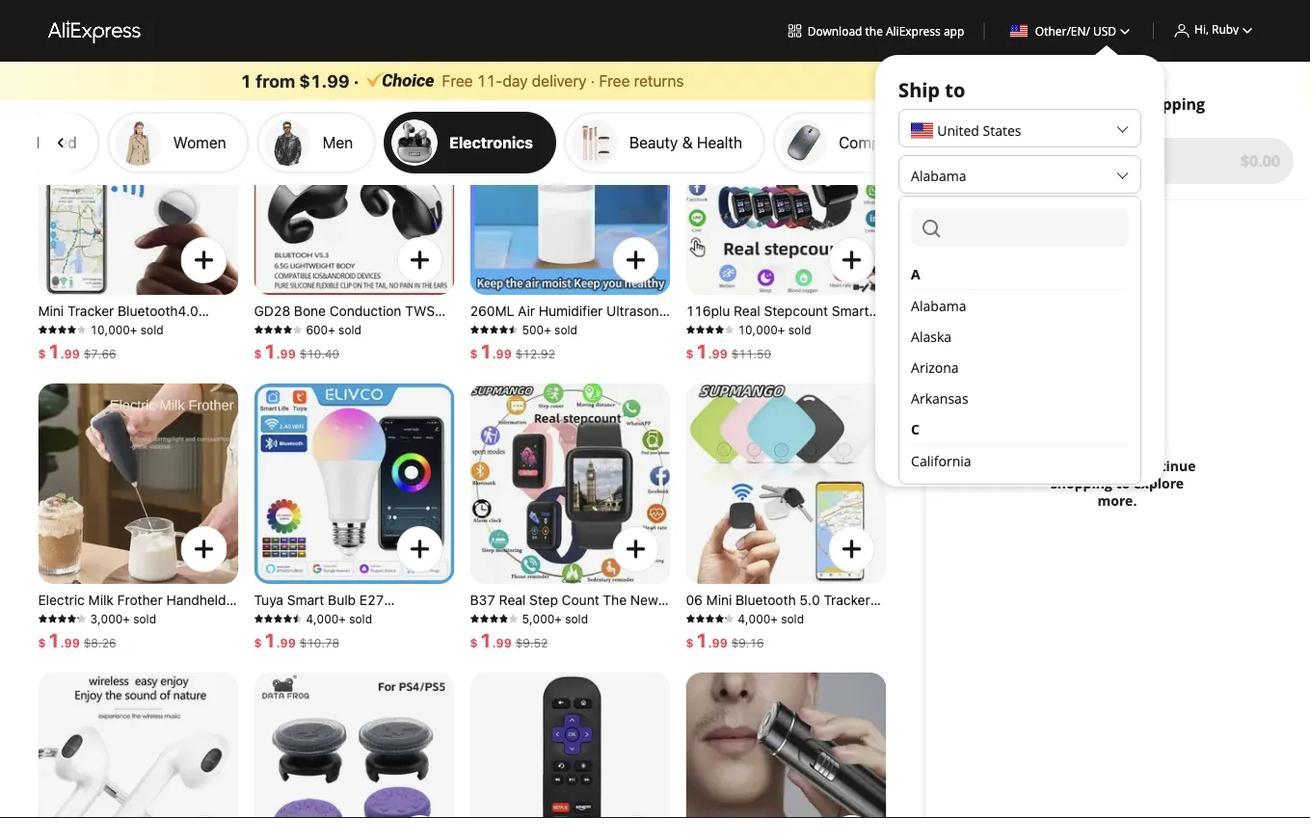 Task type: describe. For each thing, give the bounding box(es) containing it.
sprayer
[[526, 338, 574, 354]]

locator inside 06 mini bluetooth 5.0 tracker antilost device round pet kids bag wallet tracking smart finder locator
[[729, 645, 776, 661]]

1 & from the top
[[913, 31, 924, 49]]

essential
[[608, 338, 664, 354]]

0
[[960, 151, 969, 171]]

google
[[292, 662, 336, 678]]

sold for conduction
[[339, 323, 362, 337]]

kitchen
[[38, 662, 85, 678]]

pet inside 06 mini bluetooth 5.0 tracker antilost device round pet kids bag wallet tracking smart finder locator
[[831, 610, 851, 626]]

to inside no items yet? continue shopping to explore more.
[[1116, 474, 1130, 493]]

sold for step
[[565, 612, 588, 626]]

home inside 260ml air humidifier ultrasonic mini aromatherapy diffuser portable sprayer usb essential oil atomizer led lamp for home car
[[470, 373, 507, 389]]

sold for humidifier
[[555, 323, 578, 337]]

beauty & health
[[630, 133, 743, 151]]

sold for bluetooth
[[781, 612, 804, 626]]

4,000+ for bulb
[[306, 612, 346, 626]]

colorado
[[911, 483, 969, 501]]

2 computer & office from the top
[[839, 133, 971, 151]]

checkout
[[1076, 151, 1149, 171]]

arizona
[[911, 358, 959, 377]]

1 vertical spatial 3
[[911, 213, 919, 231]]

pet inside mini tracker bluetooth4.0 smart locator smart anti lost device locator mobile keys pet kids finder for apple
[[214, 338, 234, 354]]

1 for b37 real step count the new rechargeable smart watch men and women fitness watch phone connection is fully compati
[[480, 629, 492, 651]]

1 for gd28 bone conduction tws headphones bluetooth v5.3 ear clip lightweight business sports game headset with mic noise reduction
[[264, 339, 276, 362]]

usd
[[1094, 23, 1117, 39]]

tool
[[131, 662, 157, 678]]

$ 1 . 9 9 $10.78
[[254, 629, 340, 651]]

0 vertical spatial locator
[[79, 321, 126, 337]]

b37 real step count the new rechargeable smart watch men and women fitness watch phone connection is fully compati
[[470, 593, 670, 678]]

1 left from in the left top of the page
[[241, 70, 252, 91]]

1 for 06 mini bluetooth 5.0 tracker antilost device round pet kids bag wallet tracking smart finder locator
[[696, 629, 708, 651]]

5,000+
[[522, 612, 562, 626]]

control
[[350, 645, 396, 661]]

from
[[256, 70, 295, 91]]

06 mini bluetooth 5.0 tracker antilost device round pet kids bag wallet tracking smart finder locator
[[686, 593, 882, 661]]

whisk
[[89, 662, 127, 678]]

ship to
[[899, 76, 966, 103]]

tracking
[[756, 627, 809, 643]]

for inside 260ml air humidifier ultrasonic mini aromatherapy diffuser portable sprayer usb essential oil atomizer led lamp for home car
[[616, 355, 634, 371]]

1 vertical spatial bulb
[[289, 627, 317, 643]]

 for b37 real step count the new rechargeable smart watch men and women fitness watch phone connection is fully compati
[[621, 534, 651, 565]]

diffuser
[[591, 321, 641, 337]]

$ for b37 real step count the new rechargeable smart watch men and women fitness watch phone connection is fully compati
[[470, 636, 478, 650]]

real for 116plu
[[734, 303, 761, 319]]

600+
[[306, 323, 335, 337]]

alexa
[[254, 662, 288, 678]]

home inside tuya smart bulb e27 wifi/bluetooth dimmable led light bulb rgbcw 100-240v smart life app control support alexa google home
[[340, 662, 377, 678]]

 for 116plu real stepcount smart watch multi function step connected smart watch for men and women suitable for and android
[[837, 245, 867, 276]]

tracker inside mini tracker bluetooth4.0 smart locator smart anti lost device locator mobile keys pet kids finder for apple
[[68, 303, 114, 319]]

women inside 116plu real stepcount smart watch multi function step connected smart watch for men and women suitable for and android
[[745, 355, 792, 371]]

$ for mini tracker bluetooth4.0 smart locator smart anti lost device locator mobile keys pet kids finder for apple
[[38, 347, 46, 361]]

compati
[[470, 662, 522, 678]]

. for gd28
[[276, 347, 280, 361]]

returns
[[634, 71, 684, 90]]

android
[[715, 373, 763, 389]]

 for tuya smart bulb e27 wifi/bluetooth dimmable led light bulb rgbcw 100-240v smart life app control support alexa google home
[[405, 534, 435, 565]]

for up suitable
[[842, 338, 862, 354]]

$1.99
[[299, 70, 350, 91]]

$ for gd28 bone conduction tws headphones bluetooth v5.3 ear clip lightweight business sports game headset with mic noise reduction
[[254, 347, 262, 361]]

coffee
[[76, 610, 117, 626]]

$11.50
[[732, 347, 772, 361]]

1 from $1.99 ·
[[241, 70, 359, 91]]

mini inside 260ml air humidifier ultrasonic mini aromatherapy diffuser portable sprayer usb essential oil atomizer led lamp for home car
[[470, 321, 496, 337]]

3 notch
[[911, 213, 959, 231]]

cappuccino
[[83, 627, 157, 643]]

1 for 116plu real stepcount smart watch multi function step connected smart watch for men and women suitable for and android
[[696, 339, 708, 362]]

continue
[[1135, 457, 1196, 475]]

1 for tuya smart bulb e27 wifi/bluetooth dimmable led light bulb rgbcw 100-240v smart life app control support alexa google home
[[264, 629, 276, 651]]

smart right stepcount
[[832, 303, 869, 319]]

watch up suitable
[[799, 338, 838, 354]]

function
[[763, 321, 818, 337]]

for inside mini tracker bluetooth4.0 smart locator smart anti lost device locator mobile keys pet kids finder for apple
[[112, 355, 132, 371]]

keys
[[180, 338, 210, 354]]

finder for for
[[69, 355, 108, 371]]

500+ sold
[[522, 323, 578, 337]]

kids inside mini tracker bluetooth4.0 smart locator smart anti lost device locator mobile keys pet kids finder for apple
[[38, 355, 65, 371]]

yet?
[[1103, 457, 1131, 475]]

1  from the top
[[875, 31, 892, 49]]

10,000+ sold for smart
[[90, 323, 164, 337]]

0 vertical spatial 3
[[1066, 94, 1074, 114]]

. for tuya
[[276, 636, 280, 650]]

new
[[631, 593, 658, 608]]

smart up the wifi/bluetooth
[[287, 593, 324, 608]]

bone
[[294, 303, 326, 319]]

gd28
[[254, 303, 290, 319]]

the
[[603, 593, 627, 608]]

$ for 116plu real stepcount smart watch multi function step connected smart watch for men and women suitable for and android
[[686, 347, 694, 361]]

portable inside 260ml air humidifier ultrasonic mini aromatherapy diffuser portable sprayer usb essential oil atomizer led lamp for home car
[[470, 338, 522, 354]]

smart up 'alexa'
[[254, 645, 291, 661]]

lightweight
[[282, 338, 355, 354]]

bluetooth inside gd28 bone conduction tws headphones bluetooth v5.3 ear clip lightweight business sports game headset with mic noise reduction
[[337, 321, 397, 337]]

shipping
[[1140, 94, 1206, 114]]

mini tracker bluetooth4.0 smart locator smart anti lost device locator mobile keys pet kids finder for apple
[[38, 303, 234, 371]]

multi
[[729, 321, 760, 337]]

save
[[1003, 434, 1038, 455]]

$ for electric milk frother handheld mixer coffee foamer egg beater cappuccino stirrer mini portable blenders home kitchen whisk tool
[[38, 636, 46, 650]]

2  from the top
[[875, 134, 892, 151]]

kids inside 06 mini bluetooth 5.0 tracker antilost device round pet kids bag wallet tracking smart finder locator
[[855, 610, 882, 626]]

humidifier
[[539, 303, 603, 319]]

. for 116plu
[[708, 347, 712, 361]]

language
[[899, 254, 992, 280]]

business
[[358, 338, 414, 354]]

currency
[[899, 338, 986, 365]]

b37
[[470, 593, 496, 608]]

$0.00
[[1241, 150, 1281, 171]]

2 office from the top
[[928, 133, 971, 151]]

$7.66
[[84, 347, 116, 361]]

2 & from the top
[[913, 133, 924, 151]]

$ 1 . 9 9 $11.50
[[686, 339, 772, 362]]

count
[[562, 593, 599, 608]]

rgbcw
[[321, 627, 370, 643]]

eur
[[911, 382, 937, 401]]

delivery
[[532, 71, 587, 90]]

stepcount
[[764, 303, 828, 319]]

0 vertical spatial bulb
[[328, 593, 356, 608]]

free 11-day delivery · free returns
[[442, 71, 684, 90]]

portable inside electric milk frother handheld mixer coffee foamer egg beater cappuccino stirrer mini portable blenders home kitchen whisk tool
[[38, 645, 90, 661]]

3,000+
[[90, 612, 130, 626]]

explore
[[1134, 474, 1184, 493]]

electronics
[[450, 133, 534, 151]]

 for mini tracker bluetooth4.0 smart locator smart anti lost device locator mobile keys pet kids finder for apple
[[189, 245, 219, 276]]

wallet
[[714, 627, 752, 643]]

10,000+ for tracker
[[90, 323, 137, 337]]

tracker inside 06 mini bluetooth 5.0 tracker antilost device round pet kids bag wallet tracking smart finder locator
[[824, 593, 871, 608]]

no items yet? continue shopping to explore more.
[[1039, 457, 1196, 510]]

light
[[254, 627, 285, 643]]

arkansas
[[911, 389, 969, 407]]

v5.3
[[400, 321, 430, 337]]

antilost
[[686, 610, 737, 626]]

06
[[686, 593, 703, 608]]

mixer
[[38, 610, 72, 626]]

phone
[[470, 645, 509, 661]]

air
[[518, 303, 535, 319]]

$12.92
[[516, 347, 556, 361]]

watch up fully
[[597, 627, 637, 643]]

device inside 06 mini bluetooth 5.0 tracker antilost device round pet kids bag wallet tracking smart finder locator
[[741, 610, 783, 626]]

0 horizontal spatial ·
[[354, 70, 359, 91]]

smart down function
[[758, 338, 795, 354]]

5,000+ sold
[[522, 612, 588, 626]]

$10.40
[[300, 347, 340, 361]]

bluetooth4.0
[[118, 303, 198, 319]]

$9.52
[[516, 636, 548, 650]]

sports
[[254, 355, 295, 371]]

no
[[1039, 457, 1058, 475]]

1 vertical spatial and
[[686, 373, 711, 389]]

is
[[588, 645, 600, 661]]

$9.16
[[732, 636, 764, 650]]

$ for 06 mini bluetooth 5.0 tracker antilost device round pet kids bag wallet tracking smart finder locator
[[686, 636, 694, 650]]

$ for 260ml air humidifier ultrasonic mini aromatherapy diffuser portable sprayer usb essential oil atomizer led lamp for home car
[[470, 347, 478, 361]]

116plu
[[686, 303, 730, 319]]

download the aliexpress app
[[808, 23, 965, 39]]



Task type: locate. For each thing, give the bounding box(es) containing it.
10,000+ up $11.50
[[738, 323, 785, 337]]

mobile
[[135, 338, 177, 354]]

. inside $ 1 . 9 9 $8.26
[[60, 636, 64, 650]]

$ up compati
[[470, 636, 478, 650]]

kids left '$7.66'
[[38, 355, 65, 371]]

tracker up $ 1 . 9 9 $7.66
[[68, 303, 114, 319]]

anti
[[171, 321, 195, 337]]

0 horizontal spatial bulb
[[289, 627, 317, 643]]

2 horizontal spatial men
[[686, 355, 713, 371]]

led up 240v at the left bottom of the page
[[415, 610, 440, 626]]

kids
[[38, 355, 65, 371], [855, 610, 882, 626]]

. for 260ml
[[492, 347, 496, 361]]

blenders
[[94, 645, 149, 661]]

smart down round
[[813, 627, 850, 643]]

free left 11-
[[442, 71, 473, 90]]

2 10,000+ from the left
[[738, 323, 785, 337]]

1 10,000+ sold from the left
[[90, 323, 164, 337]]

0 vertical spatial &
[[913, 31, 924, 49]]

1 horizontal spatial 4,000+
[[738, 612, 778, 626]]

items
[[1062, 457, 1100, 475]]

$ for tuya smart bulb e27 wifi/bluetooth dimmable led light bulb rgbcw 100-240v smart life app control support alexa google home
[[254, 636, 262, 650]]

 for 260ml air humidifier ultrasonic mini aromatherapy diffuser portable sprayer usb essential oil atomizer led lamp for home car
[[621, 245, 651, 276]]

0 vertical spatial to
[[945, 76, 966, 103]]

computer down ship
[[839, 133, 909, 151]]

0 horizontal spatial home
[[152, 645, 189, 661]]

1 vertical spatial women
[[745, 355, 792, 371]]

0 vertical spatial step
[[821, 321, 850, 337]]

0 vertical spatial kids
[[38, 355, 65, 371]]

. up noise
[[276, 347, 280, 361]]

men down the $1.99
[[323, 133, 354, 151]]

 for 06 mini bluetooth 5.0 tracker antilost device round pet kids bag wallet tracking smart finder locator
[[837, 534, 867, 565]]

0 vertical spatial computer
[[839, 31, 909, 49]]

sold down e27
[[349, 612, 372, 626]]

$ inside $ 1 . 9 9 $11.50
[[686, 347, 694, 361]]

10,000+ sold for multi
[[738, 323, 812, 337]]

 for gd28 bone conduction tws headphones bluetooth v5.3 ear clip lightweight business sports game headset with mic noise reduction
[[405, 245, 435, 276]]

c california
[[911, 420, 972, 470]]

0 horizontal spatial bluetooth
[[337, 321, 397, 337]]

led inside 260ml air humidifier ultrasonic mini aromatherapy diffuser portable sprayer usb essential oil atomizer led lamp for home car
[[549, 355, 575, 371]]

led inside tuya smart bulb e27 wifi/bluetooth dimmable led light bulb rgbcw 100-240v smart life app control support alexa google home
[[415, 610, 440, 626]]

ship
[[899, 76, 940, 103]]

euro
[[948, 382, 977, 401]]

watch down 116plu
[[686, 321, 726, 337]]

0 horizontal spatial to
[[945, 76, 966, 103]]

0 vertical spatial men
[[323, 133, 354, 151]]

game
[[299, 355, 335, 371]]

0 horizontal spatial tracker
[[68, 303, 114, 319]]

4,000+ sold
[[306, 612, 372, 626], [738, 612, 804, 626]]

suitable
[[796, 355, 846, 371]]

wifi/bluetooth
[[254, 610, 345, 626]]

116plu real stepcount smart watch multi function step connected smart watch for men and women suitable for and android
[[686, 303, 870, 389]]

office left the states
[[928, 133, 971, 151]]

1 horizontal spatial kids
[[855, 610, 882, 626]]

mini inside electric milk frother handheld mixer coffee foamer egg beater cappuccino stirrer mini portable blenders home kitchen whisk tool
[[203, 627, 229, 643]]

computer & office up ship
[[839, 31, 971, 49]]

mini up $ 1 . 9 9 $7.66
[[38, 303, 64, 319]]

1 left '$7.66'
[[48, 339, 60, 362]]

1 alabama from the top
[[911, 166, 967, 185]]

for right suitable
[[850, 355, 870, 371]]

1 vertical spatial for
[[616, 355, 634, 371]]

finder inside 06 mini bluetooth 5.0 tracker antilost device round pet kids bag wallet tracking smart finder locator
[[686, 645, 725, 661]]

1 computer & office from the top
[[839, 31, 971, 49]]

device up tracking
[[741, 610, 783, 626]]

10,000+ sold
[[90, 323, 164, 337], [738, 323, 812, 337]]

lamp
[[578, 355, 613, 371]]

1 down mixer
[[48, 629, 60, 651]]

· right the $1.99
[[354, 70, 359, 91]]

men inside b37 real step count the new rechargeable smart watch men and women fitness watch phone connection is fully compati
[[643, 610, 670, 626]]

for left apple at the left top of page
[[112, 355, 132, 371]]

tracker
[[68, 303, 114, 319], [824, 593, 871, 608]]

1 up compati
[[480, 629, 492, 651]]

4,000+ sold up rgbcw
[[306, 612, 372, 626]]

computer & office down ship
[[839, 133, 971, 151]]

0 horizontal spatial 3
[[911, 213, 919, 231]]

to
[[945, 76, 966, 103], [1116, 474, 1130, 493]]

2 vertical spatial and
[[470, 627, 495, 643]]

tracker right 5.0
[[824, 593, 871, 608]]

smart up $ 1 . 9 9 $7.66
[[38, 321, 75, 337]]

. for b37
[[492, 636, 496, 650]]

other/ en / usd
[[1035, 23, 1117, 39]]

led down sprayer
[[549, 355, 575, 371]]

c
[[911, 420, 920, 438]]

. left $11.50
[[708, 347, 712, 361]]

shopping
[[1051, 474, 1113, 493]]

step up 5,000+
[[529, 593, 558, 608]]

10,000+ up '$7.66'
[[90, 323, 137, 337]]

3,000+ sold
[[90, 612, 156, 626]]

2 4,000+ sold from the left
[[738, 612, 804, 626]]

2 vertical spatial women
[[499, 627, 546, 643]]

. for 06
[[708, 636, 712, 650]]

0 horizontal spatial real
[[499, 593, 526, 608]]

$ inside $ 1 . 9 9 $10.40
[[254, 347, 262, 361]]

4,000+ up "$9.16"
[[738, 612, 778, 626]]

0 vertical spatial 
[[53, 31, 70, 49]]

states
[[983, 122, 1022, 140]]

1 horizontal spatial pet
[[831, 610, 851, 626]]

1 for 260ml air humidifier ultrasonic mini aromatherapy diffuser portable sprayer usb essential oil atomizer led lamp for home car
[[480, 339, 492, 362]]

1 vertical spatial finder
[[686, 645, 725, 661]]

locator up '$7.66'
[[79, 321, 126, 337]]

fully
[[604, 645, 633, 661]]

2 vertical spatial locator
[[729, 645, 776, 661]]

. inside $ 1 . 9 9 $7.66
[[60, 347, 64, 361]]

rechargeable
[[470, 610, 555, 626]]

hi,
[[1195, 21, 1209, 37]]

3
[[1066, 94, 1074, 114], [911, 213, 919, 231]]

0 vertical spatial for
[[1078, 94, 1101, 114]]

1 vertical spatial 
[[875, 134, 892, 151]]

sold up fitness
[[565, 612, 588, 626]]

step inside 116plu real stepcount smart watch multi function step connected smart watch for men and women suitable for and android
[[821, 321, 850, 337]]

4,000+
[[306, 612, 346, 626], [738, 612, 778, 626]]

0 horizontal spatial device
[[38, 338, 81, 354]]

0 horizontal spatial women
[[174, 133, 227, 151]]

pet down lost
[[214, 338, 234, 354]]

finder inside mini tracker bluetooth4.0 smart locator smart anti lost device locator mobile keys pet kids finder for apple
[[69, 355, 108, 371]]

ruby
[[1212, 21, 1239, 37]]

$ inside $ 1 . 9 9 $8.26
[[38, 636, 46, 650]]

. inside $ 1 . 9 9 $9.16
[[708, 636, 712, 650]]

240v
[[405, 627, 439, 643]]

device inside mini tracker bluetooth4.0 smart locator smart anti lost device locator mobile keys pet kids finder for apple
[[38, 338, 81, 354]]

. inside $ 1 . 9 9 $11.50
[[708, 347, 712, 361]]

step up suitable
[[821, 321, 850, 337]]

portable up kitchen
[[38, 645, 90, 661]]

$ up 'alexa'
[[254, 636, 262, 650]]

0 horizontal spatial men
[[323, 133, 354, 151]]

watch
[[686, 321, 726, 337], [799, 338, 838, 354], [600, 610, 639, 626], [597, 627, 637, 643]]

·
[[354, 70, 359, 91], [591, 71, 595, 90]]

usb
[[578, 338, 605, 354]]

1 up noise
[[264, 339, 276, 362]]

4,000+ sold up tracking
[[738, 612, 804, 626]]

sold down frother
[[133, 612, 156, 626]]

3 left notch
[[911, 213, 919, 231]]

. right oil
[[492, 347, 496, 361]]

home down "control"
[[340, 662, 377, 678]]

1 horizontal spatial home
[[340, 662, 377, 678]]

4,000+ sold for bluetooth
[[738, 612, 804, 626]]

0 vertical spatial and
[[717, 355, 742, 371]]

. down mixer
[[60, 636, 64, 650]]

2 free from the left
[[599, 71, 630, 90]]

women inside b37 real step count the new rechargeable smart watch men and women fitness watch phone connection is fully compati
[[499, 627, 546, 643]]

. for mini
[[60, 347, 64, 361]]

connection
[[513, 645, 585, 661]]

1 horizontal spatial bulb
[[328, 593, 356, 608]]

10,000+ sold down stepcount
[[738, 323, 812, 337]]

a
[[911, 265, 921, 283]]

0 horizontal spatial kids
[[38, 355, 65, 371]]

other/
[[1035, 23, 1071, 39]]

None field
[[911, 208, 1129, 247]]

2 10,000+ sold from the left
[[738, 323, 812, 337]]

1 horizontal spatial device
[[741, 610, 783, 626]]

men
[[323, 133, 354, 151], [686, 355, 713, 371], [643, 610, 670, 626]]

and up phone
[[470, 627, 495, 643]]

600+ sold
[[306, 323, 362, 337]]

sold up tracking
[[781, 612, 804, 626]]

9
[[64, 347, 72, 361], [72, 347, 80, 361], [280, 347, 288, 361], [288, 347, 296, 361], [496, 347, 504, 361], [504, 347, 512, 361], [712, 347, 720, 361], [720, 347, 728, 361], [64, 636, 72, 650], [72, 636, 80, 650], [280, 636, 288, 650], [288, 636, 296, 650], [496, 636, 504, 650], [504, 636, 512, 650], [712, 636, 720, 650], [720, 636, 728, 650]]

and inside b37 real step count the new rechargeable smart watch men and women fitness watch phone connection is fully compati
[[470, 627, 495, 643]]

english
[[911, 297, 956, 316]]

1 free from the left
[[442, 71, 473, 90]]

and left android
[[686, 373, 711, 389]]

office up ship to
[[928, 31, 971, 49]]

$ 1 . 9 9 $10.40
[[254, 339, 340, 362]]

1 vertical spatial computer
[[839, 133, 909, 151]]

1 vertical spatial men
[[686, 355, 713, 371]]

1  from the top
[[53, 31, 70, 49]]

1 up 'alexa'
[[264, 629, 276, 651]]

headset
[[339, 355, 391, 371]]

. up 'alexa'
[[276, 636, 280, 650]]

reduction
[[293, 373, 356, 389]]

2  from the top
[[53, 134, 70, 151]]

3 right pick
[[1066, 94, 1074, 114]]

free
[[1105, 94, 1136, 114]]

$ inside $ 1 . 9 9 $7.66
[[38, 347, 46, 361]]

step
[[821, 321, 850, 337], [529, 593, 558, 608]]

1 vertical spatial office
[[928, 133, 971, 151]]

$ up noise
[[254, 347, 262, 361]]

0 vertical spatial bluetooth
[[337, 321, 397, 337]]

and down the connected
[[717, 355, 742, 371]]

app
[[321, 645, 347, 661]]

10,000+ sold up the 'mobile' on the left of page
[[90, 323, 164, 337]]

round
[[787, 610, 827, 626]]

electric
[[38, 593, 85, 608]]

· right delivery
[[591, 71, 595, 90]]

alabama up notch
[[911, 166, 967, 185]]

egg
[[172, 610, 196, 626]]

pet right round
[[831, 610, 851, 626]]

1 vertical spatial 
[[53, 134, 70, 151]]

connected
[[686, 338, 754, 354]]

$ down 116plu
[[686, 347, 694, 361]]

0 horizontal spatial free
[[442, 71, 473, 90]]

1 vertical spatial locator
[[84, 338, 131, 354]]

1 down 116plu
[[696, 339, 708, 362]]

0 vertical spatial pet
[[214, 338, 234, 354]]

0 horizontal spatial pet
[[214, 338, 234, 354]]

mini down 260ml
[[470, 321, 496, 337]]

sold for frother
[[133, 612, 156, 626]]

portable up oil
[[470, 338, 522, 354]]

with
[[395, 355, 421, 371]]

. inside $ 1 . 9 9 $9.52
[[492, 636, 496, 650]]

1 10,000+ from the left
[[90, 323, 137, 337]]

for left free
[[1078, 94, 1101, 114]]

support
[[400, 645, 450, 661]]

sold for bulb
[[349, 612, 372, 626]]

sold for bluetooth4.0
[[141, 323, 164, 337]]

mini inside mini tracker bluetooth4.0 smart locator smart anti lost device locator mobile keys pet kids finder for apple
[[38, 303, 64, 319]]

. inside $ 1 . 9 9 $12.92
[[492, 347, 496, 361]]

1 horizontal spatial led
[[549, 355, 575, 371]]

bulb left e27
[[328, 593, 356, 608]]

0 horizontal spatial 10,000+
[[90, 323, 137, 337]]

1 4,000+ sold from the left
[[306, 612, 372, 626]]

1 4,000+ from the left
[[306, 612, 346, 626]]

step inside b37 real step count the new rechargeable smart watch men and women fitness watch phone connection is fully compati
[[529, 593, 558, 608]]

1 horizontal spatial for
[[1078, 94, 1101, 114]]

$ 1 . 9 9 $7.66
[[38, 339, 116, 362]]

finder left apple at the left top of page
[[69, 355, 108, 371]]

.
[[60, 347, 64, 361], [276, 347, 280, 361], [492, 347, 496, 361], [708, 347, 712, 361], [60, 636, 64, 650], [276, 636, 280, 650], [492, 636, 496, 650], [708, 636, 712, 650]]

fitness
[[549, 627, 594, 643]]

mini right stirrer
[[203, 627, 229, 643]]

0 vertical spatial 
[[875, 31, 892, 49]]

5.0
[[800, 593, 820, 608]]

men down the connected
[[686, 355, 713, 371]]

gd28 bone conduction tws headphones bluetooth v5.3 ear clip lightweight business sports game headset with mic noise reduction
[[254, 303, 454, 389]]

260ml air humidifier ultrasonic mini aromatherapy diffuser portable sprayer usb essential oil atomizer led lamp for home car
[[470, 303, 670, 389]]

1 vertical spatial kids
[[855, 610, 882, 626]]

1 horizontal spatial men
[[643, 610, 670, 626]]

pet
[[214, 338, 234, 354], [831, 610, 851, 626]]

2 horizontal spatial women
[[745, 355, 792, 371]]

$ inside $ 1 . 9 9 $12.92
[[470, 347, 478, 361]]

0 horizontal spatial finder
[[69, 355, 108, 371]]

ear
[[434, 321, 454, 337]]

1 for electric milk frother handheld mixer coffee foamer egg beater cappuccino stirrer mini portable blenders home kitchen whisk tool
[[48, 629, 60, 651]]

0 vertical spatial computer & office
[[839, 31, 971, 49]]

$ left '$7.66'
[[38, 347, 46, 361]]

download
[[808, 23, 863, 39]]

2 horizontal spatial and
[[717, 355, 742, 371]]

for down essential at the top
[[616, 355, 634, 371]]

mini inside 06 mini bluetooth 5.0 tracker antilost device round pet kids bag wallet tracking smart finder locator
[[706, 593, 732, 608]]

0 horizontal spatial step
[[529, 593, 558, 608]]

0 vertical spatial alabama
[[911, 166, 967, 185]]

1 horizontal spatial real
[[734, 303, 761, 319]]

finder for locator
[[686, 645, 725, 661]]

1 horizontal spatial finder
[[686, 645, 725, 661]]

2 alabama from the top
[[911, 297, 967, 315]]

1 vertical spatial to
[[1116, 474, 1130, 493]]

1 vertical spatial pet
[[831, 610, 851, 626]]

$ down antilost
[[686, 636, 694, 650]]

locator down wallet
[[729, 645, 776, 661]]

1 vertical spatial tracker
[[824, 593, 871, 608]]

finder down bag
[[686, 645, 725, 661]]

2 horizontal spatial home
[[470, 373, 507, 389]]

1 vertical spatial bluetooth
[[736, 593, 796, 608]]

for
[[842, 338, 862, 354], [112, 355, 132, 371], [850, 355, 870, 371]]

. left wallet
[[708, 636, 712, 650]]

$ 1 . 9 9 $9.52
[[470, 629, 548, 651]]

. for electric
[[60, 636, 64, 650]]

. inside $ 1 . 9 9 $10.40
[[276, 347, 280, 361]]

$ right the mic
[[470, 347, 478, 361]]


[[53, 31, 70, 49], [53, 134, 70, 151]]

2 vertical spatial men
[[643, 610, 670, 626]]

1 down 260ml
[[480, 339, 492, 362]]

0 vertical spatial tracker
[[68, 303, 114, 319]]

real up multi
[[734, 303, 761, 319]]

frother
[[117, 593, 163, 608]]

0 horizontal spatial for
[[616, 355, 634, 371]]

free left returns
[[599, 71, 630, 90]]

1 horizontal spatial free
[[599, 71, 630, 90]]

1 horizontal spatial ·
[[591, 71, 595, 90]]

0 vertical spatial finder
[[69, 355, 108, 371]]

1 horizontal spatial 10,000+ sold
[[738, 323, 812, 337]]


[[189, 245, 219, 276], [405, 245, 435, 276], [621, 245, 651, 276], [837, 245, 867, 276], [189, 534, 219, 565], [405, 534, 435, 565], [621, 534, 651, 565], [837, 534, 867, 565]]

0 horizontal spatial and
[[470, 627, 495, 643]]

260ml
[[470, 303, 514, 319]]

1 down antilost
[[696, 629, 708, 651]]

home down stirrer
[[152, 645, 189, 661]]

tuya smart bulb e27 wifi/bluetooth dimmable led light bulb rgbcw 100-240v smart life app control support alexa google home
[[254, 593, 450, 678]]

0 vertical spatial women
[[174, 133, 227, 151]]

0 vertical spatial device
[[38, 338, 81, 354]]

/
[[1086, 23, 1091, 39]]

1 vertical spatial led
[[415, 610, 440, 626]]

watch down the
[[600, 610, 639, 626]]


[[875, 31, 892, 49], [875, 134, 892, 151]]

0 horizontal spatial 4,000+
[[306, 612, 346, 626]]

1 vertical spatial real
[[499, 593, 526, 608]]

1 horizontal spatial step
[[821, 321, 850, 337]]

1 horizontal spatial portable
[[470, 338, 522, 354]]

 left united
[[875, 134, 892, 151]]

smart up the 'mobile' on the left of page
[[130, 321, 167, 337]]

1 vertical spatial &
[[913, 133, 924, 151]]

1 horizontal spatial bluetooth
[[736, 593, 796, 608]]

4,000+ for bluetooth
[[738, 612, 778, 626]]

 for electric milk frother handheld mixer coffee foamer egg beater cappuccino stirrer mini portable blenders home kitchen whisk tool
[[189, 534, 219, 565]]

alaska
[[911, 327, 952, 346]]

1 horizontal spatial women
[[499, 627, 546, 643]]

. inside $ 1 . 9 9 $10.78
[[276, 636, 280, 650]]

sold up the 'mobile' on the left of page
[[141, 323, 164, 337]]

kids right round
[[855, 610, 882, 626]]

smart inside b37 real step count the new rechargeable smart watch men and women fitness watch phone connection is fully compati
[[559, 610, 596, 626]]

. left '$7.66'
[[60, 347, 64, 361]]

en
[[1071, 23, 1086, 39]]

$ inside $ 1 . 9 9 $9.16
[[686, 636, 694, 650]]

pick
[[1030, 94, 1062, 114]]

0 horizontal spatial led
[[415, 610, 440, 626]]

1 horizontal spatial 4,000+ sold
[[738, 612, 804, 626]]

1 vertical spatial computer & office
[[839, 133, 971, 151]]

locator left the 'mobile' on the left of page
[[84, 338, 131, 354]]

1 vertical spatial step
[[529, 593, 558, 608]]

women
[[174, 133, 227, 151], [745, 355, 792, 371], [499, 627, 546, 643]]

0 horizontal spatial 4,000+ sold
[[306, 612, 372, 626]]

1 horizontal spatial and
[[686, 373, 711, 389]]

4,000+ sold for bulb
[[306, 612, 372, 626]]

home inside electric milk frother handheld mixer coffee foamer egg beater cappuccino stirrer mini portable blenders home kitchen whisk tool
[[152, 645, 189, 661]]

men inside 116plu real stepcount smart watch multi function step connected smart watch for men and women suitable for and android
[[686, 355, 713, 371]]

real inside b37 real step count the new rechargeable smart watch men and women fitness watch phone connection is fully compati
[[499, 593, 526, 608]]

10,000+ for real
[[738, 323, 785, 337]]

$ inside $ 1 . 9 9 $10.78
[[254, 636, 262, 650]]

beater
[[38, 627, 79, 643]]

portable
[[470, 338, 522, 354], [38, 645, 90, 661]]

stirrer
[[161, 627, 199, 643]]

a alabama
[[911, 265, 967, 315]]

1 horizontal spatial to
[[1116, 474, 1130, 493]]

united states
[[938, 122, 1022, 140]]

1 office from the top
[[928, 31, 971, 49]]

2 4,000+ from the left
[[738, 612, 778, 626]]

2 computer from the top
[[839, 133, 909, 151]]

to left explore
[[1116, 474, 1130, 493]]

1 for mini tracker bluetooth4.0 smart locator smart anti lost device locator mobile keys pet kids finder for apple
[[48, 339, 60, 362]]

1 vertical spatial alabama
[[911, 297, 967, 315]]

bluetooth up tracking
[[736, 593, 796, 608]]

1 horizontal spatial 3
[[1066, 94, 1074, 114]]

to right ship
[[945, 76, 966, 103]]

smart inside 06 mini bluetooth 5.0 tracker antilost device round pet kids bag wallet tracking smart finder locator
[[813, 627, 850, 643]]

sold for stepcount
[[789, 323, 812, 337]]

real for b37
[[499, 593, 526, 608]]

bluetooth inside 06 mini bluetooth 5.0 tracker antilost device round pet kids bag wallet tracking smart finder locator
[[736, 593, 796, 608]]

0 horizontal spatial 10,000+ sold
[[90, 323, 164, 337]]

hi, ruby
[[1195, 21, 1239, 37]]

$ inside $ 1 . 9 9 $9.52
[[470, 636, 478, 650]]

1 computer from the top
[[839, 31, 909, 49]]

0 vertical spatial home
[[470, 373, 507, 389]]

bluetooth down conduction
[[337, 321, 397, 337]]

$ 1 . 9 9 $8.26
[[38, 629, 116, 651]]

& left app
[[913, 31, 924, 49]]

0 vertical spatial office
[[928, 31, 971, 49]]

$ down mixer
[[38, 636, 46, 650]]

real inside 116plu real stepcount smart watch multi function step connected smart watch for men and women suitable for and android
[[734, 303, 761, 319]]

0 vertical spatial portable
[[470, 338, 522, 354]]

1 horizontal spatial tracker
[[824, 593, 871, 608]]

device
[[38, 338, 81, 354], [741, 610, 783, 626]]

sold down humidifier
[[555, 323, 578, 337]]



Task type: vqa. For each thing, say whether or not it's contained in the screenshot.


